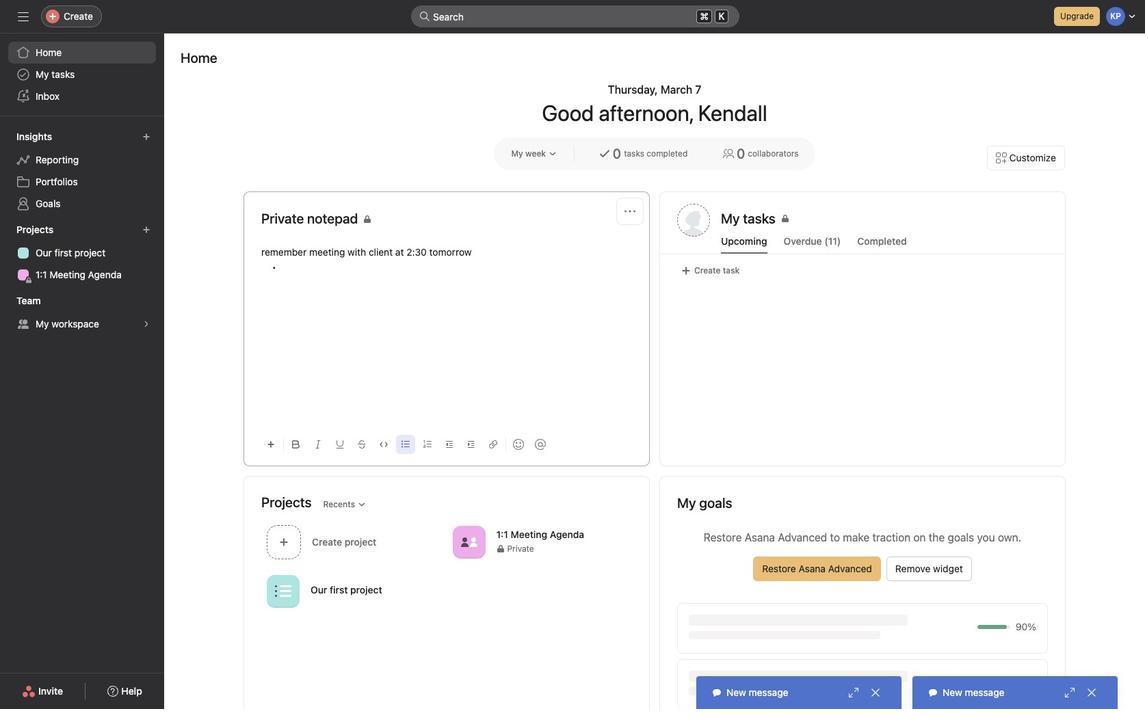 Task type: vqa. For each thing, say whether or not it's contained in the screenshot.
NEW INSIGHTS icon
yes



Task type: locate. For each thing, give the bounding box(es) containing it.
1 expand new message image from the left
[[849, 688, 860, 699]]

my inside global element
[[36, 68, 49, 80]]

tasks up the inbox
[[52, 68, 75, 80]]

my for my workspace
[[36, 318, 49, 330]]

1 vertical spatial our first project
[[311, 585, 382, 596]]

new message
[[727, 687, 789, 699], [943, 687, 1005, 699]]

0 vertical spatial restore
[[704, 532, 742, 544]]

home
[[36, 47, 62, 58], [181, 50, 217, 66]]

prominent image
[[420, 11, 431, 22]]

1 vertical spatial 1:1
[[497, 529, 509, 541]]

strikethrough image
[[358, 441, 366, 449]]

0 horizontal spatial close image
[[871, 688, 882, 699]]

0 horizontal spatial agenda
[[88, 269, 122, 281]]

insights
[[16, 131, 52, 142]]

1 close image from the left
[[871, 688, 882, 699]]

1 vertical spatial our
[[311, 585, 327, 596]]

0 horizontal spatial our
[[36, 247, 52, 259]]

at
[[396, 246, 404, 258]]

asana inside button
[[799, 563, 826, 575]]

1:1 right 'people' icon
[[497, 529, 509, 541]]

1 horizontal spatial new message
[[943, 687, 1005, 699]]

inbox
[[36, 90, 60, 102]]

0
[[613, 146, 622, 162], [737, 146, 746, 162]]

create
[[64, 10, 93, 22], [695, 266, 721, 276]]

first down create project
[[330, 585, 348, 596]]

0 horizontal spatial home
[[36, 47, 62, 58]]

1 horizontal spatial expand new message image
[[1065, 688, 1076, 699]]

(11)
[[825, 235, 841, 247]]

1 horizontal spatial project
[[351, 585, 382, 596]]

first down projects dropdown button
[[55, 247, 72, 259]]

my up the inbox
[[36, 68, 49, 80]]

0 vertical spatial our first project link
[[8, 242, 156, 264]]

0 horizontal spatial 1:1 meeting agenda
[[36, 269, 122, 281]]

1 horizontal spatial meeting
[[511, 529, 548, 541]]

tasks left completed
[[624, 149, 645, 159]]

bulleted list image
[[402, 441, 410, 449]]

my down team popup button on the left of page
[[36, 318, 49, 330]]

1:1 meeting agenda
[[36, 269, 122, 281], [497, 529, 585, 541]]

our down projects dropdown button
[[36, 247, 52, 259]]

1 new message from the left
[[727, 687, 789, 699]]

1 horizontal spatial restore
[[763, 563, 797, 575]]

1:1 up team popup button on the left of page
[[36, 269, 47, 281]]

teams element
[[0, 289, 164, 338]]

recents button
[[317, 495, 372, 514]]

task
[[723, 266, 740, 276]]

0 for tasks completed
[[613, 146, 622, 162]]

upcoming
[[721, 235, 768, 247]]

our
[[36, 247, 52, 259], [311, 585, 327, 596]]

numbered list image
[[424, 441, 432, 449]]

1 vertical spatial 1:1 meeting agenda link
[[497, 529, 585, 541]]

1:1
[[36, 269, 47, 281], [497, 529, 509, 541]]

1 horizontal spatial 0
[[737, 146, 746, 162]]

meeting
[[50, 269, 86, 281], [511, 529, 548, 541]]

our first project link down create project link
[[311, 585, 382, 596]]

0 vertical spatial 1:1 meeting agenda
[[36, 269, 122, 281]]

2 0 from the left
[[737, 146, 746, 162]]

asana up restore asana advanced
[[745, 532, 776, 544]]

restore
[[704, 532, 742, 544], [763, 563, 797, 575]]

bold image
[[292, 441, 301, 449]]

italics image
[[314, 441, 322, 449]]

1 horizontal spatial 1:1 meeting agenda link
[[497, 529, 585, 541]]

0 horizontal spatial asana
[[745, 532, 776, 544]]

2 vertical spatial my
[[36, 318, 49, 330]]

1 horizontal spatial 1:1 meeting agenda
[[497, 529, 585, 541]]

1 horizontal spatial our first project link
[[311, 585, 382, 596]]

asana for restore asana advanced to make traction on the goals you own.
[[745, 532, 776, 544]]

goals
[[36, 198, 61, 209]]

1 horizontal spatial first
[[330, 585, 348, 596]]

increase list indent image
[[468, 441, 476, 449]]

restore inside button
[[763, 563, 797, 575]]

team button
[[14, 292, 53, 311]]

0 horizontal spatial new message
[[727, 687, 789, 699]]

0 horizontal spatial 1:1 meeting agenda link
[[8, 264, 156, 286]]

1 vertical spatial asana
[[799, 563, 826, 575]]

good
[[542, 100, 594, 126]]

1 horizontal spatial agenda
[[550, 529, 585, 541]]

our first project down create project link
[[311, 585, 382, 596]]

list image
[[275, 584, 292, 600]]

projects
[[16, 224, 54, 235], [261, 495, 312, 510]]

project
[[74, 247, 106, 259], [351, 585, 382, 596]]

private
[[261, 211, 304, 227], [508, 544, 534, 554]]

portfolios link
[[8, 171, 156, 193]]

client
[[369, 246, 393, 258]]

on
[[914, 532, 927, 544]]

tasks inside global element
[[52, 68, 75, 80]]

projects left recents
[[261, 495, 312, 510]]

my inside dropdown button
[[512, 149, 524, 159]]

1 horizontal spatial private
[[508, 544, 534, 554]]

create project
[[312, 536, 377, 548]]

0 horizontal spatial our first project
[[36, 247, 106, 259]]

portfolios
[[36, 176, 78, 188]]

reporting
[[36, 154, 79, 166]]

1 vertical spatial projects
[[261, 495, 312, 510]]

our first project down projects dropdown button
[[36, 247, 106, 259]]

1 horizontal spatial our first project
[[311, 585, 382, 596]]

team
[[16, 295, 41, 307]]

my inside "teams" element
[[36, 318, 49, 330]]

1 vertical spatial my
[[512, 149, 524, 159]]

project down goals link
[[74, 247, 106, 259]]

our first project link
[[8, 242, 156, 264], [311, 585, 382, 596]]

first
[[55, 247, 72, 259], [330, 585, 348, 596]]

1 vertical spatial agenda
[[550, 529, 585, 541]]

customize
[[1010, 152, 1057, 164]]

None field
[[411, 5, 740, 27]]

0 vertical spatial our
[[36, 247, 52, 259]]

advanced down make
[[829, 563, 873, 575]]

0 horizontal spatial advanced
[[778, 532, 828, 544]]

0 vertical spatial asana
[[745, 532, 776, 544]]

code image
[[380, 441, 388, 449]]

0 horizontal spatial project
[[74, 247, 106, 259]]

widget
[[934, 563, 964, 575]]

0 left collaborators
[[737, 146, 746, 162]]

restore for restore asana advanced
[[763, 563, 797, 575]]

90%
[[1016, 622, 1037, 633]]

2 new message from the left
[[943, 687, 1005, 699]]

0 vertical spatial agenda
[[88, 269, 122, 281]]

my tasks link
[[8, 64, 156, 86]]

asana down restore asana advanced to make traction on the goals you own.
[[799, 563, 826, 575]]

the
[[929, 532, 945, 544]]

1 horizontal spatial asana
[[799, 563, 826, 575]]

projects down goals
[[16, 224, 54, 235]]

expand new message image
[[849, 688, 860, 699], [1065, 688, 1076, 699]]

close image
[[871, 688, 882, 699], [1087, 688, 1098, 699]]

1 horizontal spatial home
[[181, 50, 217, 66]]

remember meeting with client at 2:30 tomorrow
[[261, 246, 472, 258]]

0 horizontal spatial projects
[[16, 224, 54, 235]]

0 horizontal spatial 1:1
[[36, 269, 47, 281]]

our first project inside 'projects' element
[[36, 247, 106, 259]]

advanced left to
[[778, 532, 828, 544]]

0 vertical spatial create
[[64, 10, 93, 22]]

see details, my workspace image
[[142, 320, 151, 329]]

0 vertical spatial my
[[36, 68, 49, 80]]

projects button
[[14, 220, 66, 240]]

insert an object image
[[267, 441, 275, 449]]

1 horizontal spatial create
[[695, 266, 721, 276]]

1 vertical spatial advanced
[[829, 563, 873, 575]]

toolbar
[[261, 429, 632, 460]]

1 vertical spatial private
[[508, 544, 534, 554]]

advanced inside button
[[829, 563, 873, 575]]

afternoon,
[[599, 100, 694, 126]]

private for private
[[508, 544, 534, 554]]

our inside 'projects' element
[[36, 247, 52, 259]]

75%
[[1017, 678, 1037, 689]]

our right list image
[[311, 585, 327, 596]]

create inside dropdown button
[[64, 10, 93, 22]]

1 horizontal spatial close image
[[1087, 688, 1098, 699]]

asana
[[745, 532, 776, 544], [799, 563, 826, 575]]

traction
[[873, 532, 911, 544]]

1 horizontal spatial 1:1
[[497, 529, 509, 541]]

overdue (11)
[[784, 235, 841, 247]]

meeting up "teams" element
[[50, 269, 86, 281]]

1:1 meeting agenda inside 'projects' element
[[36, 269, 122, 281]]

1 vertical spatial our first project link
[[311, 585, 382, 596]]

tasks
[[52, 68, 75, 80], [624, 149, 645, 159]]

my week button
[[505, 144, 563, 164]]

overdue
[[784, 235, 823, 247]]

add profile photo image
[[678, 204, 711, 237]]

2:30
[[407, 246, 427, 258]]

2 close image from the left
[[1087, 688, 1098, 699]]

0 vertical spatial projects
[[16, 224, 54, 235]]

2 expand new message image from the left
[[1065, 688, 1076, 699]]

0 horizontal spatial our first project link
[[8, 242, 156, 264]]

private right 'people' icon
[[508, 544, 534, 554]]

0 horizontal spatial tasks
[[52, 68, 75, 80]]

0 vertical spatial 1:1
[[36, 269, 47, 281]]

first inside 'projects' element
[[55, 247, 72, 259]]

upcoming button
[[721, 235, 768, 254]]

1 horizontal spatial advanced
[[829, 563, 873, 575]]

0 horizontal spatial expand new message image
[[849, 688, 860, 699]]

advanced for restore asana advanced to make traction on the goals you own.
[[778, 532, 828, 544]]

my left week
[[512, 149, 524, 159]]

1 vertical spatial restore
[[763, 563, 797, 575]]

meeting right 'people' icon
[[511, 529, 548, 541]]

create task
[[695, 266, 740, 276]]

0 vertical spatial project
[[74, 247, 106, 259]]

our first project link inside 'projects' element
[[8, 242, 156, 264]]

1 vertical spatial meeting
[[511, 529, 548, 541]]

our first project
[[36, 247, 106, 259], [311, 585, 382, 596]]

emoji image
[[513, 439, 524, 450]]

people image
[[461, 534, 477, 551]]

create inside button
[[695, 266, 721, 276]]

link image
[[489, 441, 498, 449]]

0 horizontal spatial meeting
[[50, 269, 86, 281]]

global element
[[0, 34, 164, 116]]

create up home link
[[64, 10, 93, 22]]

0 vertical spatial private
[[261, 211, 304, 227]]

1:1 meeting agenda link inside 'projects' element
[[8, 264, 156, 286]]

private up the remember at the top of the page
[[261, 211, 304, 227]]

0 vertical spatial meeting
[[50, 269, 86, 281]]

my workspace link
[[8, 314, 156, 335]]

0 horizontal spatial first
[[55, 247, 72, 259]]

0 vertical spatial 1:1 meeting agenda link
[[8, 264, 156, 286]]

project down create project link
[[351, 585, 382, 596]]

0 horizontal spatial restore
[[704, 532, 742, 544]]

actions image
[[625, 206, 636, 217]]

kendall
[[699, 100, 768, 126]]

0 vertical spatial tasks
[[52, 68, 75, 80]]

0 vertical spatial first
[[55, 247, 72, 259]]

my
[[36, 68, 49, 80], [512, 149, 524, 159], [36, 318, 49, 330]]

1 0 from the left
[[613, 146, 622, 162]]

1 vertical spatial first
[[330, 585, 348, 596]]

0 left tasks completed
[[613, 146, 622, 162]]

1 vertical spatial tasks
[[624, 149, 645, 159]]

upgrade
[[1061, 11, 1095, 21]]

0 horizontal spatial 0
[[613, 146, 622, 162]]

projects element
[[0, 218, 164, 289]]

1 horizontal spatial projects
[[261, 495, 312, 510]]

tomorrow
[[430, 246, 472, 258]]

my goals
[[678, 496, 733, 511]]

advanced
[[778, 532, 828, 544], [829, 563, 873, 575]]

0 horizontal spatial private
[[261, 211, 304, 227]]

create for create task
[[695, 266, 721, 276]]

our first project link down projects dropdown button
[[8, 242, 156, 264]]

create left task
[[695, 266, 721, 276]]

remove widget
[[896, 563, 964, 575]]

0 vertical spatial advanced
[[778, 532, 828, 544]]

1:1 meeting agenda link
[[8, 264, 156, 286], [497, 529, 585, 541]]

invite button
[[13, 680, 72, 704]]

0 vertical spatial our first project
[[36, 247, 106, 259]]

meeting
[[309, 246, 345, 258]]

1 vertical spatial create
[[695, 266, 721, 276]]

agenda
[[88, 269, 122, 281], [550, 529, 585, 541]]

0 horizontal spatial create
[[64, 10, 93, 22]]



Task type: describe. For each thing, give the bounding box(es) containing it.
hide sidebar image
[[18, 11, 29, 22]]

insights element
[[0, 125, 164, 218]]

my tasks
[[721, 211, 776, 227]]

Search tasks, projects, and more text field
[[411, 5, 740, 27]]

week
[[526, 149, 546, 159]]

1 vertical spatial project
[[351, 585, 382, 596]]

1:1 inside 'projects' element
[[36, 269, 47, 281]]

notepad
[[307, 211, 358, 227]]

completed
[[858, 235, 907, 247]]

1 vertical spatial 1:1 meeting agenda
[[497, 529, 585, 541]]

remove widget button
[[887, 557, 973, 582]]

underline image
[[336, 441, 344, 449]]

recents
[[323, 499, 355, 510]]

create for create
[[64, 10, 93, 22]]

1 horizontal spatial tasks
[[624, 149, 645, 159]]

collaborators
[[748, 149, 799, 159]]

thursday,
[[608, 84, 658, 96]]

home inside home link
[[36, 47, 62, 58]]

tasks completed
[[624, 149, 688, 159]]

my workspace
[[36, 318, 99, 330]]

k
[[719, 11, 725, 22]]

customize button
[[988, 146, 1066, 170]]

7
[[696, 84, 702, 96]]

projects inside dropdown button
[[16, 224, 54, 235]]

thursday, march 7 good afternoon, kendall
[[542, 84, 768, 126]]

meeting inside 'projects' element
[[50, 269, 86, 281]]

restore asana advanced button
[[754, 557, 882, 582]]

0 for collaborators
[[737, 146, 746, 162]]

home link
[[8, 42, 156, 64]]

my tasks link
[[721, 209, 1049, 231]]

reporting link
[[8, 149, 156, 171]]

my for my week
[[512, 149, 524, 159]]

invite
[[38, 686, 63, 698]]

decrease list indent image
[[446, 441, 454, 449]]

goals
[[948, 532, 975, 544]]

at mention image
[[535, 439, 546, 450]]

my for my tasks
[[36, 68, 49, 80]]

close image for 2nd expand new message image from right
[[871, 688, 882, 699]]

create project link
[[261, 522, 447, 565]]

goals link
[[8, 193, 156, 215]]

workspace
[[52, 318, 99, 330]]

upgrade button
[[1055, 7, 1101, 26]]

make
[[843, 532, 870, 544]]

march
[[661, 84, 693, 96]]

remember meeting with client at 2:30 tomorrow document
[[261, 245, 632, 424]]

remember
[[261, 246, 307, 258]]

new project or portfolio image
[[142, 226, 151, 234]]

create task button
[[678, 261, 744, 281]]

completed
[[647, 149, 688, 159]]

remove
[[896, 563, 931, 575]]

private notepad
[[261, 211, 358, 227]]

asana for restore asana advanced
[[799, 563, 826, 575]]

1 horizontal spatial our
[[311, 585, 327, 596]]

new message for 2nd expand new message image from right
[[727, 687, 789, 699]]

my week
[[512, 149, 546, 159]]

new message for 1st expand new message image from the right
[[943, 687, 1005, 699]]

new insights image
[[142, 133, 151, 141]]

help button
[[99, 680, 151, 704]]

to
[[831, 532, 841, 544]]

advanced for restore asana advanced
[[829, 563, 873, 575]]

my tasks
[[36, 68, 75, 80]]

overdue (11) button
[[784, 235, 841, 254]]

inbox link
[[8, 86, 156, 107]]

⌘
[[700, 10, 709, 22]]

you
[[978, 532, 996, 544]]

create button
[[41, 5, 102, 27]]

own.
[[999, 532, 1022, 544]]

restore asana advanced to make traction on the goals you own.
[[704, 532, 1022, 544]]

restore asana advanced
[[763, 563, 873, 575]]

restore for restore asana advanced to make traction on the goals you own.
[[704, 532, 742, 544]]

close image for 1st expand new message image from the right
[[1087, 688, 1098, 699]]

with
[[348, 246, 366, 258]]

agenda inside 'projects' element
[[88, 269, 122, 281]]

private for private notepad
[[261, 211, 304, 227]]

completed button
[[858, 235, 907, 254]]

help
[[121, 686, 142, 698]]



